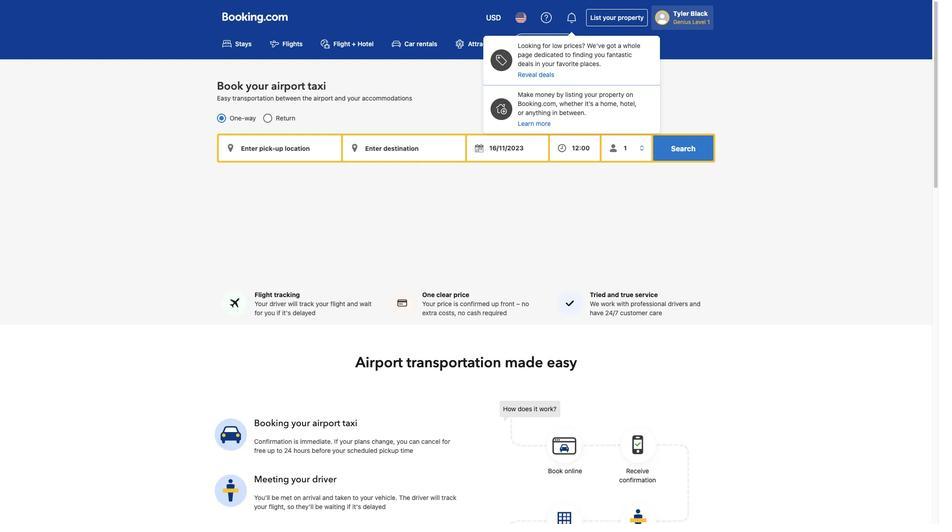 Task type: locate. For each thing, give the bounding box(es) containing it.
0 vertical spatial property
[[618, 14, 644, 21]]

0 horizontal spatial be
[[272, 494, 279, 502]]

meeting your driver
[[254, 474, 337, 486]]

1 vertical spatial be
[[315, 503, 323, 511]]

in inside 'make money by listing your property on booking.com, whether it's a home, hotel, or anything in between. learn more'
[[552, 109, 558, 116]]

driver down tracking
[[270, 300, 286, 308]]

your inside list your property link
[[603, 14, 616, 21]]

book inside book your airport taxi easy transportation between the airport and your accommodations
[[217, 79, 243, 94]]

0 vertical spatial will
[[288, 300, 298, 308]]

will inside you'll be met on arrival and taken to your vehicle. the driver will track your flight, so they'll be waiting if it's delayed
[[430, 494, 440, 502]]

looking for low prices? we've got a whole page dedicated to finding you fantastic deals in your favorite places. reveal deals
[[518, 42, 640, 78]]

driver right the
[[412, 494, 429, 502]]

if down tracking
[[277, 309, 280, 317]]

1 vertical spatial property
[[599, 91, 624, 98]]

flight inside flight tracking your driver will track your flight and wait for you if it's delayed
[[255, 291, 272, 299]]

0 horizontal spatial airport
[[355, 353, 403, 373]]

we've
[[587, 42, 605, 49]]

a inside 'make money by listing your property on booking.com, whether it's a home, hotel, or anything in between. learn more'
[[595, 100, 599, 107]]

easy
[[217, 94, 231, 102]]

+
[[352, 40, 356, 48]]

to inside looking for low prices? we've got a whole page dedicated to finding you fantastic deals in your favorite places. reveal deals
[[565, 51, 571, 58]]

meeting
[[254, 474, 289, 486]]

1 vertical spatial on
[[294, 494, 301, 502]]

property inside list your property link
[[618, 14, 644, 21]]

driver up arrival
[[312, 474, 337, 486]]

1 vertical spatial track
[[442, 494, 456, 502]]

book left online
[[548, 467, 563, 475]]

airport right the the
[[314, 94, 333, 102]]

if
[[277, 309, 280, 317], [347, 503, 351, 511]]

0 vertical spatial airport
[[532, 40, 553, 48]]

0 horizontal spatial on
[[294, 494, 301, 502]]

your inside flight tracking your driver will track your flight and wait for you if it's delayed
[[255, 300, 268, 308]]

your up arrival
[[291, 474, 310, 486]]

0 horizontal spatial book
[[217, 79, 243, 94]]

arrival
[[303, 494, 321, 502]]

be down arrival
[[315, 503, 323, 511]]

it's right the waiting
[[352, 503, 361, 511]]

on inside you'll be met on arrival and taken to your vehicle. the driver will track your flight, so they'll be waiting if it's delayed
[[294, 494, 301, 502]]

a inside looking for low prices? we've got a whole page dedicated to finding you fantastic deals in your favorite places. reveal deals
[[618, 42, 621, 49]]

and inside flight tracking your driver will track your flight and wait for you if it's delayed
[[347, 300, 358, 308]]

1 horizontal spatial to
[[353, 494, 359, 502]]

0 horizontal spatial driver
[[270, 300, 286, 308]]

on
[[626, 91, 633, 98], [294, 494, 301, 502]]

airport
[[271, 79, 305, 94], [314, 94, 333, 102], [312, 417, 340, 430]]

a right "it's"
[[595, 100, 599, 107]]

taken
[[335, 494, 351, 502]]

or
[[518, 109, 524, 116]]

you
[[595, 51, 605, 58], [264, 309, 275, 317], [397, 438, 407, 445]]

flight left +
[[334, 40, 350, 48]]

0 vertical spatial in
[[535, 60, 540, 68]]

confirmation
[[254, 438, 292, 445]]

1 horizontal spatial driver
[[312, 474, 337, 486]]

1 vertical spatial flight
[[255, 291, 272, 299]]

1 horizontal spatial your
[[422, 300, 436, 308]]

0 vertical spatial to
[[565, 51, 571, 58]]

1 horizontal spatial up
[[492, 300, 499, 308]]

for inside flight tracking your driver will track your flight and wait for you if it's delayed
[[255, 309, 263, 317]]

1 your from the left
[[255, 300, 268, 308]]

price
[[454, 291, 469, 299], [437, 300, 452, 308]]

1 vertical spatial up
[[267, 447, 275, 455]]

have
[[590, 309, 604, 317]]

to up 'favorite'
[[565, 51, 571, 58]]

customer
[[620, 309, 648, 317]]

if inside flight tracking your driver will track your flight and wait for you if it's delayed
[[277, 309, 280, 317]]

your down if
[[333, 447, 345, 455]]

1 horizontal spatial taxi
[[343, 417, 357, 430]]

your up "it's"
[[585, 91, 597, 98]]

0 horizontal spatial to
[[277, 447, 283, 455]]

1 horizontal spatial it's
[[352, 503, 361, 511]]

usd
[[486, 14, 501, 22]]

on right met
[[294, 494, 301, 502]]

low
[[552, 42, 562, 49]]

1
[[707, 19, 710, 25]]

your down dedicated
[[542, 60, 555, 68]]

0 vertical spatial you
[[595, 51, 605, 58]]

–
[[516, 300, 520, 308]]

airport taxis link
[[512, 34, 576, 54]]

page
[[518, 51, 532, 58]]

if down taken at left
[[347, 503, 351, 511]]

you up time
[[397, 438, 407, 445]]

0 vertical spatial airport
[[271, 79, 305, 94]]

tyler
[[673, 10, 689, 17]]

with
[[617, 300, 629, 308]]

black
[[691, 10, 708, 17]]

0 horizontal spatial no
[[458, 309, 465, 317]]

attractions link
[[448, 34, 509, 54]]

0 vertical spatial it's
[[282, 309, 291, 317]]

rentals
[[417, 40, 437, 48]]

1 horizontal spatial be
[[315, 503, 323, 511]]

0 vertical spatial taxi
[[308, 79, 326, 94]]

airport up between
[[271, 79, 305, 94]]

in inside looking for low prices? we've got a whole page dedicated to finding you fantastic deals in your favorite places. reveal deals
[[535, 60, 540, 68]]

1 vertical spatial airport
[[355, 353, 403, 373]]

track right the
[[442, 494, 456, 502]]

to right taken at left
[[353, 494, 359, 502]]

taxi up the the
[[308, 79, 326, 94]]

made
[[505, 353, 543, 373]]

1 horizontal spatial a
[[618, 42, 621, 49]]

a
[[618, 42, 621, 49], [595, 100, 599, 107]]

booking.com online hotel reservations image
[[222, 12, 288, 23]]

and left wait
[[347, 300, 358, 308]]

deals right reveal
[[539, 71, 554, 78]]

whether
[[559, 100, 583, 107]]

taxi for booking
[[343, 417, 357, 430]]

0 vertical spatial for
[[543, 42, 551, 49]]

1 vertical spatial it's
[[352, 503, 361, 511]]

up up required at the bottom right of the page
[[492, 300, 499, 308]]

to left '24'
[[277, 447, 283, 455]]

driver inside flight tracking your driver will track your flight and wait for you if it's delayed
[[270, 300, 286, 308]]

be
[[272, 494, 279, 502], [315, 503, 323, 511]]

2 horizontal spatial to
[[565, 51, 571, 58]]

you down the we've
[[595, 51, 605, 58]]

1 horizontal spatial in
[[552, 109, 558, 116]]

your up way
[[246, 79, 268, 94]]

1 horizontal spatial you
[[397, 438, 407, 445]]

in right anything
[[552, 109, 558, 116]]

book for online
[[548, 467, 563, 475]]

delayed down tracking
[[293, 309, 316, 317]]

1 horizontal spatial for
[[442, 438, 450, 445]]

1 vertical spatial in
[[552, 109, 558, 116]]

airport
[[532, 40, 553, 48], [355, 353, 403, 373]]

pickup
[[379, 447, 399, 455]]

you down tracking
[[264, 309, 275, 317]]

book online
[[548, 467, 582, 475]]

professional
[[631, 300, 666, 308]]

is
[[454, 300, 458, 308], [294, 438, 299, 445]]

will down tracking
[[288, 300, 298, 308]]

1 vertical spatial price
[[437, 300, 452, 308]]

booking airport taxi image
[[500, 401, 690, 524], [215, 419, 247, 451], [215, 475, 247, 507]]

no
[[522, 300, 529, 308], [458, 309, 465, 317]]

0 vertical spatial price
[[454, 291, 469, 299]]

home,
[[600, 100, 619, 107]]

0 vertical spatial driver
[[270, 300, 286, 308]]

0 vertical spatial on
[[626, 91, 633, 98]]

property up whole
[[618, 14, 644, 21]]

it's down tracking
[[282, 309, 291, 317]]

it's inside you'll be met on arrival and taken to your vehicle. the driver will track your flight, so they'll be waiting if it's delayed
[[352, 503, 361, 511]]

1 vertical spatial delayed
[[363, 503, 386, 511]]

1 horizontal spatial delayed
[[363, 503, 386, 511]]

airport for airport taxis
[[532, 40, 553, 48]]

how does it work?
[[503, 405, 557, 413]]

plans
[[354, 438, 370, 445]]

your right list
[[603, 14, 616, 21]]

0 vertical spatial deals
[[518, 60, 533, 68]]

0 horizontal spatial flight
[[255, 291, 272, 299]]

be up flight,
[[272, 494, 279, 502]]

you inside the confirmation is immediate. if your plans change, you can cancel for free up to 24 hours before your scheduled pickup time
[[397, 438, 407, 445]]

1 vertical spatial for
[[255, 309, 263, 317]]

they'll
[[296, 503, 314, 511]]

1 vertical spatial will
[[430, 494, 440, 502]]

2 vertical spatial airport
[[312, 417, 340, 430]]

delayed down vehicle.
[[363, 503, 386, 511]]

price down clear at left bottom
[[437, 300, 452, 308]]

0 horizontal spatial in
[[535, 60, 540, 68]]

reveal
[[518, 71, 537, 78]]

1 vertical spatial you
[[264, 309, 275, 317]]

0 vertical spatial flight
[[334, 40, 350, 48]]

taxi inside book your airport taxi easy transportation between the airport and your accommodations
[[308, 79, 326, 94]]

0 horizontal spatial for
[[255, 309, 263, 317]]

1 vertical spatial deals
[[539, 71, 554, 78]]

2 your from the left
[[422, 300, 436, 308]]

dedicated
[[534, 51, 563, 58]]

it's inside flight tracking your driver will track your flight and wait for you if it's delayed
[[282, 309, 291, 317]]

work
[[601, 300, 615, 308]]

and inside book your airport taxi easy transportation between the airport and your accommodations
[[335, 94, 346, 102]]

2 horizontal spatial for
[[543, 42, 551, 49]]

on up the hotel,
[[626, 91, 633, 98]]

1 vertical spatial to
[[277, 447, 283, 455]]

learn
[[518, 120, 534, 127]]

airport up if
[[312, 417, 340, 430]]

drivers
[[668, 300, 688, 308]]

airport transportation made easy
[[355, 353, 577, 373]]

money
[[535, 91, 555, 98]]

flights link
[[263, 34, 310, 54]]

no left cash
[[458, 309, 465, 317]]

stays link
[[215, 34, 259, 54]]

clear
[[436, 291, 452, 299]]

deals down page at the right of page
[[518, 60, 533, 68]]

0 horizontal spatial taxi
[[308, 79, 326, 94]]

flight tracking your driver will track your flight and wait for you if it's delayed
[[255, 291, 372, 317]]

up inside one clear price your price is confirmed up front – no extra costs, no cash required
[[492, 300, 499, 308]]

2 vertical spatial you
[[397, 438, 407, 445]]

price up confirmed
[[454, 291, 469, 299]]

for inside looking for low prices? we've got a whole page dedicated to finding you fantastic deals in your favorite places. reveal deals
[[543, 42, 551, 49]]

2 horizontal spatial driver
[[412, 494, 429, 502]]

1 horizontal spatial will
[[430, 494, 440, 502]]

0 vertical spatial a
[[618, 42, 621, 49]]

0 horizontal spatial will
[[288, 300, 298, 308]]

24/7
[[605, 309, 619, 317]]

1 vertical spatial airport
[[314, 94, 333, 102]]

0 horizontal spatial is
[[294, 438, 299, 445]]

1 vertical spatial taxi
[[343, 417, 357, 430]]

1 horizontal spatial track
[[442, 494, 456, 502]]

looking
[[518, 42, 541, 49]]

booking
[[254, 417, 289, 430]]

1 horizontal spatial flight
[[334, 40, 350, 48]]

1 horizontal spatial on
[[626, 91, 633, 98]]

confirmation is immediate. if your plans change, you can cancel for free up to 24 hours before your scheduled pickup time
[[254, 438, 450, 455]]

0 horizontal spatial price
[[437, 300, 452, 308]]

will right the
[[430, 494, 440, 502]]

1 vertical spatial book
[[548, 467, 563, 475]]

booking.com,
[[518, 100, 558, 107]]

flight + hotel link
[[314, 34, 381, 54]]

a right got
[[618, 42, 621, 49]]

listing
[[565, 91, 583, 98]]

taxi up plans
[[343, 417, 357, 430]]

1 vertical spatial a
[[595, 100, 599, 107]]

in down dedicated
[[535, 60, 540, 68]]

your left flight
[[316, 300, 329, 308]]

is up costs,
[[454, 300, 458, 308]]

one-way
[[230, 114, 256, 122]]

track inside flight tracking your driver will track your flight and wait for you if it's delayed
[[299, 300, 314, 308]]

0 vertical spatial delayed
[[293, 309, 316, 317]]

to inside the confirmation is immediate. if your plans change, you can cancel for free up to 24 hours before your scheduled pickup time
[[277, 447, 283, 455]]

in for between.
[[552, 109, 558, 116]]

immediate.
[[300, 438, 332, 445]]

property up home,
[[599, 91, 624, 98]]

book up easy
[[217, 79, 243, 94]]

property inside 'make money by listing your property on booking.com, whether it's a home, hotel, or anything in between. learn more'
[[599, 91, 624, 98]]

0 vertical spatial if
[[277, 309, 280, 317]]

is up hours
[[294, 438, 299, 445]]

on inside 'make money by listing your property on booking.com, whether it's a home, hotel, or anything in between. learn more'
[[626, 91, 633, 98]]

your down 'you'll'
[[254, 503, 267, 511]]

1 vertical spatial is
[[294, 438, 299, 445]]

return
[[276, 114, 295, 122]]

0 vertical spatial book
[[217, 79, 243, 94]]

1 horizontal spatial no
[[522, 300, 529, 308]]

2 vertical spatial for
[[442, 438, 450, 445]]

0 vertical spatial track
[[299, 300, 314, 308]]

flight left tracking
[[255, 291, 272, 299]]

0 horizontal spatial a
[[595, 100, 599, 107]]

taxi
[[308, 79, 326, 94], [343, 417, 357, 430]]

book your airport taxi easy transportation between the airport and your accommodations
[[217, 79, 412, 102]]

track down tracking
[[299, 300, 314, 308]]

airport for airport transportation made easy
[[355, 353, 403, 373]]

0 horizontal spatial you
[[264, 309, 275, 317]]

can
[[409, 438, 420, 445]]

to
[[565, 51, 571, 58], [277, 447, 283, 455], [353, 494, 359, 502]]

1 horizontal spatial is
[[454, 300, 458, 308]]

0 vertical spatial no
[[522, 300, 529, 308]]

0 vertical spatial is
[[454, 300, 458, 308]]

1 horizontal spatial if
[[347, 503, 351, 511]]

1 horizontal spatial book
[[548, 467, 563, 475]]

and right the the
[[335, 94, 346, 102]]

tried
[[590, 291, 606, 299]]

0 horizontal spatial delayed
[[293, 309, 316, 317]]

up down confirmation
[[267, 447, 275, 455]]

2 vertical spatial driver
[[412, 494, 429, 502]]

deals
[[518, 60, 533, 68], [539, 71, 554, 78]]

prices?
[[564, 42, 585, 49]]

0 vertical spatial up
[[492, 300, 499, 308]]

2 horizontal spatial you
[[595, 51, 605, 58]]

flight
[[330, 300, 345, 308]]

delayed
[[293, 309, 316, 317], [363, 503, 386, 511]]

1 vertical spatial if
[[347, 503, 351, 511]]

for inside the confirmation is immediate. if your plans change, you can cancel for free up to 24 hours before your scheduled pickup time
[[442, 438, 450, 445]]

0 horizontal spatial transportation
[[232, 94, 274, 102]]

0 horizontal spatial it's
[[282, 309, 291, 317]]

and up the waiting
[[322, 494, 333, 502]]

0 horizontal spatial if
[[277, 309, 280, 317]]

front
[[501, 300, 515, 308]]

no right – at right bottom
[[522, 300, 529, 308]]

wait
[[360, 300, 372, 308]]



Task type: vqa. For each thing, say whether or not it's contained in the screenshot.


Task type: describe. For each thing, give the bounding box(es) containing it.
the
[[302, 94, 312, 102]]

more
[[536, 120, 551, 127]]

your up immediate.
[[291, 417, 310, 430]]

true
[[621, 291, 634, 299]]

1 vertical spatial no
[[458, 309, 465, 317]]

your left vehicle.
[[360, 494, 373, 502]]

it's
[[585, 100, 594, 107]]

transportation inside book your airport taxi easy transportation between the airport and your accommodations
[[232, 94, 274, 102]]

scheduled
[[347, 447, 378, 455]]

and inside you'll be met on arrival and taken to your vehicle. the driver will track your flight, so they'll be waiting if it's delayed
[[322, 494, 333, 502]]

list your property link
[[586, 9, 648, 26]]

how
[[503, 405, 516, 413]]

met
[[281, 494, 292, 502]]

car rentals
[[405, 40, 437, 48]]

your right if
[[340, 438, 353, 445]]

confirmed
[[460, 300, 490, 308]]

search
[[671, 145, 696, 153]]

favorite
[[557, 60, 579, 68]]

accommodations
[[362, 94, 412, 102]]

flight for flight tracking your driver will track your flight and wait for you if it's delayed
[[255, 291, 272, 299]]

it
[[534, 405, 538, 413]]

flight for flight + hotel
[[334, 40, 350, 48]]

taxi for book
[[308, 79, 326, 94]]

Enter pick-up location text field
[[219, 136, 341, 161]]

make money by listing your property on booking.com, whether it's a home, hotel, or anything in between. learn more
[[518, 91, 637, 127]]

way
[[245, 114, 256, 122]]

waiting
[[324, 503, 345, 511]]

airport for booking
[[312, 417, 340, 430]]

hours
[[294, 447, 310, 455]]

12:00
[[572, 144, 590, 152]]

tyler black genius level 1
[[673, 10, 710, 25]]

your left the accommodations
[[347, 94, 360, 102]]

finding
[[573, 51, 593, 58]]

extra
[[422, 309, 437, 317]]

genius
[[673, 19, 691, 25]]

Enter destination text field
[[343, 136, 465, 161]]

airport for book
[[271, 79, 305, 94]]

flight,
[[269, 503, 286, 511]]

if
[[334, 438, 338, 445]]

attractions
[[468, 40, 501, 48]]

for for confirmation is immediate. if your plans change, you can cancel for free up to 24 hours before your scheduled pickup time
[[442, 438, 450, 445]]

required
[[483, 309, 507, 317]]

is inside one clear price your price is confirmed up front – no extra costs, no cash required
[[454, 300, 458, 308]]

for for flight tracking your driver will track your flight and wait for you if it's delayed
[[255, 309, 263, 317]]

receive confirmation
[[619, 467, 656, 484]]

1 horizontal spatial deals
[[539, 71, 554, 78]]

and up work
[[608, 291, 619, 299]]

by
[[557, 91, 564, 98]]

0 vertical spatial be
[[272, 494, 279, 502]]

care
[[649, 309, 662, 317]]

to inside you'll be met on arrival and taken to your vehicle. the driver will track your flight, so they'll be waiting if it's delayed
[[353, 494, 359, 502]]

between.
[[559, 109, 586, 116]]

booking airport taxi image for meeting your driver
[[215, 475, 247, 507]]

car rentals link
[[385, 34, 445, 54]]

12:00 button
[[550, 136, 600, 161]]

change,
[[372, 438, 395, 445]]

in for your
[[535, 60, 540, 68]]

level
[[693, 19, 706, 25]]

costs,
[[439, 309, 456, 317]]

got
[[607, 42, 616, 49]]

your inside looking for low prices? we've got a whole page dedicated to finding you fantastic deals in your favorite places. reveal deals
[[542, 60, 555, 68]]

delayed inside flight tracking your driver will track your flight and wait for you if it's delayed
[[293, 309, 316, 317]]

you inside flight tracking your driver will track your flight and wait for you if it's delayed
[[264, 309, 275, 317]]

stays
[[235, 40, 252, 48]]

1 horizontal spatial price
[[454, 291, 469, 299]]

up inside the confirmation is immediate. if your plans change, you can cancel for free up to 24 hours before your scheduled pickup time
[[267, 447, 275, 455]]

16/11/2023
[[489, 144, 524, 152]]

16/11/2023 button
[[467, 136, 548, 161]]

one-
[[230, 114, 245, 122]]

flights
[[283, 40, 303, 48]]

tracking
[[274, 291, 300, 299]]

booking airport taxi image for booking your airport taxi
[[215, 419, 247, 451]]

we
[[590, 300, 599, 308]]

driver inside you'll be met on arrival and taken to your vehicle. the driver will track your flight, so they'll be waiting if it's delayed
[[412, 494, 429, 502]]

cash
[[467, 309, 481, 317]]

track inside you'll be met on arrival and taken to your vehicle. the driver will track your flight, so they'll be waiting if it's delayed
[[442, 494, 456, 502]]

1 vertical spatial driver
[[312, 474, 337, 486]]

whole
[[623, 42, 640, 49]]

so
[[287, 503, 294, 511]]

booking your airport taxi
[[254, 417, 357, 430]]

you'll be met on arrival and taken to your vehicle. the driver will track your flight, so they'll be waiting if it's delayed
[[254, 494, 456, 511]]

you inside looking for low prices? we've got a whole page dedicated to finding you fantastic deals in your favorite places. reveal deals
[[595, 51, 605, 58]]

airport taxis
[[532, 40, 569, 48]]

list your property
[[590, 14, 644, 21]]

receive
[[626, 467, 649, 475]]

book for your
[[217, 79, 243, 94]]

work?
[[539, 405, 557, 413]]

places.
[[580, 60, 601, 68]]

usd button
[[481, 7, 507, 29]]

free
[[254, 447, 266, 455]]

service
[[635, 291, 658, 299]]

your inside 'make money by listing your property on booking.com, whether it's a home, hotel, or anything in between. learn more'
[[585, 91, 597, 98]]

you'll
[[254, 494, 270, 502]]

0 horizontal spatial deals
[[518, 60, 533, 68]]

list
[[590, 14, 601, 21]]

and right the drivers
[[690, 300, 701, 308]]

flight + hotel
[[334, 40, 374, 48]]

if inside you'll be met on arrival and taken to your vehicle. the driver will track your flight, so they'll be waiting if it's delayed
[[347, 503, 351, 511]]

your inside flight tracking your driver will track your flight and wait for you if it's delayed
[[316, 300, 329, 308]]

your inside one clear price your price is confirmed up front – no extra costs, no cash required
[[422, 300, 436, 308]]

car
[[405, 40, 415, 48]]

will inside flight tracking your driver will track your flight and wait for you if it's delayed
[[288, 300, 298, 308]]

one clear price your price is confirmed up front – no extra costs, no cash required
[[422, 291, 529, 317]]

confirmation
[[619, 476, 656, 484]]

delayed inside you'll be met on arrival and taken to your vehicle. the driver will track your flight, so they'll be waiting if it's delayed
[[363, 503, 386, 511]]

hotel
[[358, 40, 374, 48]]

1 vertical spatial transportation
[[406, 353, 501, 373]]

is inside the confirmation is immediate. if your plans change, you can cancel for free up to 24 hours before your scheduled pickup time
[[294, 438, 299, 445]]



